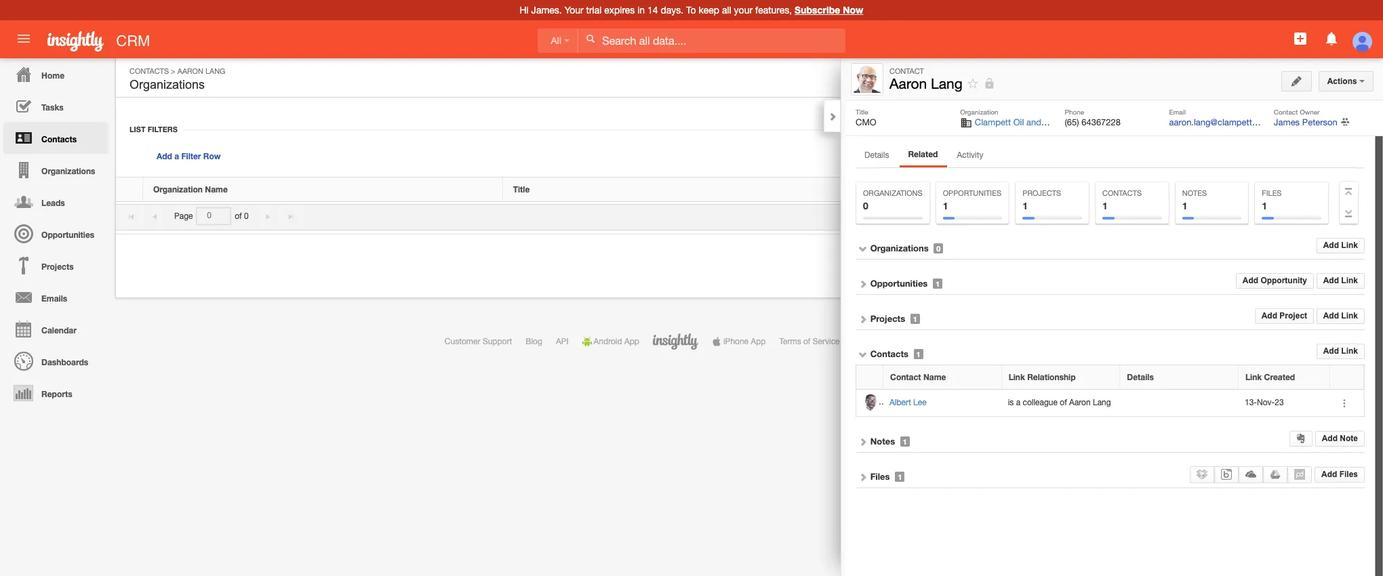 Task type: describe. For each thing, give the bounding box(es) containing it.
add files
[[1322, 470, 1359, 479]]

add a filter row
[[157, 151, 221, 161]]

1 horizontal spatial aaron
[[890, 75, 927, 92]]

created for link relationship
[[1265, 372, 1296, 383]]

details for link relationship
[[1127, 372, 1154, 383]]

organizations inside contacts > aaron lang organizations
[[130, 78, 205, 92]]

keep
[[699, 5, 720, 16]]

details for title
[[873, 184, 900, 195]]

actions button
[[1319, 71, 1374, 92]]

details link
[[856, 147, 898, 167]]

colleague
[[1023, 398, 1058, 407]]

aaron inside contacts > aaron lang organizations
[[178, 67, 203, 75]]

iphone app link
[[712, 337, 766, 347]]

is
[[1008, 398, 1014, 407]]

1 vertical spatial projects link
[[871, 313, 906, 324]]

organization for organization
[[961, 108, 999, 116]]

name for organization name
[[205, 184, 228, 195]]

1 right files link
[[898, 473, 902, 481]]

white image
[[586, 34, 596, 43]]

organization name
[[153, 184, 228, 195]]

support
[[483, 337, 512, 347]]

aaron lang
[[890, 75, 963, 92]]

notes for notes
[[871, 436, 895, 447]]

tasks link
[[3, 90, 109, 122]]

contact for contact name
[[891, 372, 921, 383]]

1 right notes link
[[903, 437, 907, 446]]

expires
[[604, 5, 635, 16]]

0 vertical spatial organizations link
[[3, 154, 109, 186]]

opportunity
[[1261, 276, 1308, 286]]

link created for link relationship
[[1246, 372, 1296, 383]]

1 inside notes 1
[[1183, 200, 1188, 212]]

james
[[1274, 117, 1300, 128]]

>
[[171, 67, 175, 75]]

add note link
[[1316, 431, 1365, 447]]

projects inside navigation
[[41, 262, 74, 272]]

1 down data
[[917, 350, 921, 359]]

customer
[[445, 337, 481, 347]]

filters
[[148, 125, 178, 134]]

james peterson link
[[1274, 117, 1338, 128]]

files for files
[[871, 471, 890, 482]]

list filters
[[130, 125, 178, 134]]

2 vertical spatial projects
[[871, 313, 906, 324]]

tasks
[[41, 102, 64, 113]]

data processing addendum
[[918, 337, 1020, 347]]

follow image
[[967, 77, 980, 90]]

leads link
[[3, 186, 109, 218]]

days.
[[661, 5, 684, 16]]

api
[[556, 337, 569, 347]]

notes 1
[[1183, 189, 1207, 212]]

notes for notes 1
[[1183, 189, 1207, 197]]

organizations 0
[[863, 189, 923, 212]]

title for title cmo
[[856, 108, 869, 116]]

phone (65) 64367228
[[1065, 108, 1121, 128]]

of inside cell
[[1060, 398, 1067, 407]]

link files from pandadoc to this image
[[1295, 469, 1306, 480]]

Search all data.... text field
[[579, 28, 846, 53]]

james.
[[531, 5, 562, 16]]

2 horizontal spatial opportunities
[[943, 189, 1002, 197]]

files inside button
[[1340, 470, 1359, 479]]

link files from google drive to this image
[[1271, 469, 1281, 480]]

aaron.lang@clampett.com
[[1170, 117, 1272, 128]]

app for iphone app
[[751, 337, 766, 347]]

owner
[[1300, 108, 1320, 116]]

add project link
[[1255, 309, 1314, 324]]

contacts > aaron lang organizations
[[130, 67, 225, 92]]

cmo
[[856, 117, 877, 128]]

hi james. your trial expires in 14 days. to keep all your features, subscribe now
[[520, 4, 864, 16]]

1 up processing
[[936, 279, 940, 288]]

0 vertical spatial projects
[[1023, 189, 1062, 197]]

no
[[1267, 212, 1277, 221]]

contact image
[[854, 66, 881, 93]]

organizations button
[[127, 75, 208, 94]]

contact name
[[891, 372, 946, 383]]

emails
[[41, 294, 67, 304]]

blog
[[526, 337, 543, 347]]

add files button
[[1315, 467, 1365, 483]]

files for files 1
[[1262, 189, 1282, 197]]

notes link
[[871, 436, 895, 447]]

nov-
[[1257, 398, 1275, 407]]

your
[[565, 5, 584, 16]]

2 vertical spatial contacts link
[[871, 349, 909, 359]]

organizations down details link
[[863, 189, 923, 197]]

link files from microsoft onedrive to this image
[[1246, 469, 1257, 480]]

0 horizontal spatial projects link
[[3, 250, 109, 281]]

0 vertical spatial details
[[865, 151, 890, 160]]

row containing organization name
[[116, 178, 1348, 202]]

iphone
[[724, 337, 749, 347]]

link relationship
[[1009, 372, 1076, 383]]

1 inside the files 1
[[1262, 200, 1268, 212]]

blog link
[[526, 337, 543, 347]]

reports link
[[3, 377, 109, 409]]

james peterson
[[1274, 117, 1338, 128]]

email
[[1170, 108, 1186, 116]]

chevron down image
[[859, 350, 868, 359]]

addendum
[[980, 337, 1020, 347]]

email aaron.lang@clampett.com
[[1170, 108, 1272, 128]]

chevron right image for projects
[[859, 315, 868, 324]]

and
[[1027, 117, 1042, 128]]

files 1
[[1262, 189, 1282, 212]]

organizations right chevron down icon
[[871, 243, 929, 254]]

1 vertical spatial contacts link
[[3, 122, 109, 154]]

23
[[1275, 398, 1284, 407]]

1 horizontal spatial opportunities
[[871, 278, 928, 289]]

link files from box to this image
[[1222, 469, 1233, 480]]

subscribe
[[795, 4, 841, 16]]

aaron.lang@clampett.com link
[[1170, 117, 1272, 128]]

processing
[[937, 337, 978, 347]]

chevron right image for files
[[859, 473, 868, 482]]

navigation containing home
[[0, 58, 109, 409]]

page
[[174, 212, 193, 221]]

contacts 1
[[1103, 189, 1142, 212]]

opportunities inside navigation
[[41, 230, 94, 240]]

features,
[[756, 5, 792, 16]]

link files from dropbox to this image
[[1197, 469, 1208, 480]]



Task type: vqa. For each thing, say whether or not it's contained in the screenshot.
organization
yes



Task type: locate. For each thing, give the bounding box(es) containing it.
change record owner image
[[1341, 117, 1350, 129]]

in
[[638, 5, 645, 16]]

2 horizontal spatial of
[[1060, 398, 1067, 407]]

app right iphone
[[751, 337, 766, 347]]

items
[[1280, 212, 1299, 221]]

is a colleague of aaron lang
[[1008, 398, 1111, 407]]

organization up clampett
[[961, 108, 999, 116]]

1 vertical spatial chevron right image
[[859, 279, 868, 289]]

navigation
[[0, 58, 109, 409]]

1 vertical spatial name
[[924, 372, 946, 383]]

api link
[[556, 337, 569, 347]]

trial
[[586, 5, 602, 16]]

projects link up contact name
[[871, 313, 906, 324]]

name for contact name
[[924, 372, 946, 383]]

organizations down >
[[130, 78, 205, 92]]

row containing albert lee
[[857, 390, 1365, 417]]

1 up contact name
[[913, 315, 918, 324]]

2 horizontal spatial aaron
[[1070, 398, 1091, 407]]

aaron inside is a colleague of aaron lang cell
[[1070, 398, 1091, 407]]

evernote image
[[1297, 434, 1306, 444]]

of right terms at the bottom right
[[804, 337, 811, 347]]

a for add
[[174, 151, 179, 161]]

service
[[813, 337, 840, 347]]

projects 1
[[1023, 189, 1062, 212]]

title inside row
[[513, 184, 530, 195]]

0 horizontal spatial organizations link
[[3, 154, 109, 186]]

link created up the no
[[1233, 184, 1283, 195]]

2 horizontal spatial files
[[1340, 470, 1359, 479]]

related
[[908, 149, 938, 159]]

0 inside organizations 0
[[863, 200, 869, 212]]

0 vertical spatial notes
[[1183, 189, 1207, 197]]

android app link
[[582, 337, 640, 347]]

add note
[[1322, 434, 1359, 444]]

1 horizontal spatial app
[[751, 337, 766, 347]]

0 horizontal spatial notes
[[871, 436, 895, 447]]

organizations link right chevron down icon
[[871, 243, 929, 254]]

1 horizontal spatial contacts link
[[130, 67, 169, 75]]

2 horizontal spatial lang
[[1093, 398, 1111, 407]]

a inside cell
[[1016, 398, 1021, 407]]

customer support link
[[445, 337, 512, 347]]

opportunities link down leads
[[3, 218, 109, 250]]

app right "android"
[[625, 337, 640, 347]]

subscribe now link
[[795, 4, 864, 16]]

project
[[1280, 311, 1308, 321]]

relationship
[[1028, 372, 1076, 383]]

crm
[[116, 33, 150, 50]]

lang inside cell
[[1093, 398, 1111, 407]]

0 vertical spatial of
[[235, 212, 242, 221]]

files
[[1262, 189, 1282, 197], [1340, 470, 1359, 479], [871, 471, 890, 482]]

albert lee
[[890, 398, 927, 407]]

add opportunity
[[1243, 276, 1308, 286]]

aaron down relationship
[[1070, 398, 1091, 407]]

1 right contacts 1
[[1183, 200, 1188, 212]]

activity link
[[949, 147, 993, 167]]

0 vertical spatial contacts link
[[130, 67, 169, 75]]

0 horizontal spatial of
[[235, 212, 242, 221]]

contacts inside navigation
[[41, 134, 77, 144]]

organizations link
[[3, 154, 109, 186], [871, 243, 929, 254]]

of right page
[[235, 212, 242, 221]]

row
[[116, 178, 1348, 202], [857, 366, 1365, 390], [857, 390, 1365, 417]]

1 horizontal spatial lang
[[931, 75, 963, 92]]

1 horizontal spatial projects link
[[871, 313, 906, 324]]

row
[[203, 151, 221, 161]]

calendar link
[[3, 313, 109, 345]]

emails link
[[3, 281, 109, 313]]

chevron right image
[[828, 112, 838, 121], [859, 279, 868, 289], [859, 437, 868, 447]]

app
[[625, 337, 640, 347], [751, 337, 766, 347]]

add opportunity link
[[1236, 273, 1314, 289]]

add project
[[1262, 311, 1308, 321]]

chevron right image left title cmo
[[828, 112, 838, 121]]

projects
[[1023, 189, 1062, 197], [41, 262, 74, 272], [871, 313, 906, 324]]

projects link
[[3, 250, 109, 281], [871, 313, 906, 324]]

0 vertical spatial title
[[856, 108, 869, 116]]

files up the no
[[1262, 189, 1282, 197]]

of right 'colleague'
[[1060, 398, 1067, 407]]

2 vertical spatial chevron right image
[[859, 437, 868, 447]]

2 horizontal spatial projects
[[1023, 189, 1062, 197]]

related link
[[900, 147, 946, 165]]

created for title
[[1252, 184, 1283, 195]]

1 inside opportunities 1
[[943, 200, 949, 212]]

a for is
[[1016, 398, 1021, 407]]

0 horizontal spatial opportunities link
[[3, 218, 109, 250]]

1 app from the left
[[625, 337, 640, 347]]

title for title
[[513, 184, 530, 195]]

title inside title cmo
[[856, 108, 869, 116]]

organization up page
[[153, 184, 203, 195]]

list
[[130, 125, 146, 134]]

organization for organization name
[[153, 184, 203, 195]]

link created for title
[[1233, 184, 1283, 195]]

to
[[686, 5, 696, 16]]

(65)
[[1065, 117, 1080, 128]]

1 vertical spatial chevron right image
[[859, 473, 868, 482]]

organizations
[[130, 78, 205, 92], [41, 166, 95, 176], [863, 189, 923, 197], [871, 243, 929, 254]]

chevron right image for opportunities
[[859, 279, 868, 289]]

2 vertical spatial of
[[1060, 398, 1067, 407]]

1 horizontal spatial opportunities link
[[871, 278, 928, 289]]

all
[[551, 35, 562, 46]]

files down notes link
[[871, 471, 890, 482]]

home
[[41, 71, 64, 81]]

0 vertical spatial opportunities
[[943, 189, 1002, 197]]

data
[[918, 337, 935, 347]]

lang right >
[[205, 67, 225, 75]]

chevron right image down chevron down icon
[[859, 279, 868, 289]]

all
[[722, 5, 732, 16]]

add link
[[1278, 73, 1313, 83], [1324, 241, 1359, 250], [1324, 276, 1359, 286], [1324, 311, 1359, 321], [1324, 347, 1359, 356]]

title
[[856, 108, 869, 116], [513, 184, 530, 195]]

row containing contact name
[[857, 366, 1365, 390]]

0 horizontal spatial organization
[[153, 184, 203, 195]]

0 vertical spatial created
[[1252, 184, 1283, 195]]

1 vertical spatial notes
[[871, 436, 895, 447]]

contacts link right chevron down image
[[871, 349, 909, 359]]

1 vertical spatial link created
[[1246, 372, 1296, 383]]

a left "filter"
[[174, 151, 179, 161]]

2 vertical spatial contact
[[891, 372, 921, 383]]

contacts inside contacts > aaron lang organizations
[[130, 67, 169, 75]]

contact right contact image
[[890, 67, 924, 75]]

1 horizontal spatial notes
[[1183, 189, 1207, 197]]

notes
[[1183, 189, 1207, 197], [871, 436, 895, 447]]

1 horizontal spatial title
[[856, 108, 869, 116]]

1 horizontal spatial name
[[924, 372, 946, 383]]

1 left items
[[1262, 200, 1268, 212]]

terms of service
[[780, 337, 840, 347]]

cell
[[1121, 390, 1239, 417]]

0 for of 0
[[244, 212, 249, 221]]

0 vertical spatial link created
[[1233, 184, 1283, 195]]

organization inside row
[[153, 184, 203, 195]]

0 vertical spatial a
[[174, 151, 179, 161]]

1 vertical spatial of
[[804, 337, 811, 347]]

chevron right image
[[859, 315, 868, 324], [859, 473, 868, 482]]

now
[[843, 4, 864, 16]]

organization
[[961, 108, 999, 116], [153, 184, 203, 195]]

chevron right image up chevron down image
[[859, 315, 868, 324]]

link created
[[1233, 184, 1283, 195], [1246, 372, 1296, 383]]

1 right organizations 0
[[943, 200, 949, 212]]

name down row
[[205, 184, 228, 195]]

a right is
[[1016, 398, 1021, 407]]

customer support
[[445, 337, 512, 347]]

13-nov-23
[[1245, 398, 1284, 407]]

contacts link down tasks
[[3, 122, 109, 154]]

0 horizontal spatial contacts link
[[3, 122, 109, 154]]

projects link up emails
[[3, 250, 109, 281]]

files down the note
[[1340, 470, 1359, 479]]

contacts link
[[130, 67, 169, 75], [3, 122, 109, 154], [871, 349, 909, 359]]

0 horizontal spatial name
[[205, 184, 228, 195]]

2 vertical spatial details
[[1127, 372, 1154, 383]]

2 chevron right image from the top
[[859, 473, 868, 482]]

0 horizontal spatial app
[[625, 337, 640, 347]]

1 vertical spatial title
[[513, 184, 530, 195]]

albert
[[890, 398, 911, 407]]

0 horizontal spatial files
[[871, 471, 890, 482]]

1 horizontal spatial organization
[[961, 108, 999, 116]]

chevron right image left files link
[[859, 473, 868, 482]]

created up the 23
[[1265, 372, 1296, 383]]

aaron right contact image
[[890, 75, 927, 92]]

1 vertical spatial a
[[1016, 398, 1021, 407]]

created up the no
[[1252, 184, 1283, 195]]

created
[[1252, 184, 1283, 195], [1265, 372, 1296, 383]]

column header
[[116, 178, 143, 202]]

add a filter row link
[[157, 151, 221, 161]]

0 vertical spatial chevron right image
[[859, 315, 868, 324]]

aaron right >
[[178, 67, 203, 75]]

1 horizontal spatial 0
[[863, 200, 869, 212]]

1 vertical spatial opportunities link
[[871, 278, 928, 289]]

opportunities down leads
[[41, 230, 94, 240]]

opportunities link up data
[[871, 278, 928, 289]]

app for android app
[[625, 337, 640, 347]]

1 horizontal spatial a
[[1016, 398, 1021, 407]]

1 horizontal spatial files
[[1262, 189, 1282, 197]]

add inside button
[[1322, 470, 1338, 479]]

clampett oil and gas, singapore link
[[975, 117, 1105, 128]]

0 horizontal spatial lang
[[205, 67, 225, 75]]

lang left follow icon
[[931, 75, 963, 92]]

lang inside contacts > aaron lang organizations
[[205, 67, 225, 75]]

1 vertical spatial opportunities
[[41, 230, 94, 240]]

0 horizontal spatial title
[[513, 184, 530, 195]]

0 horizontal spatial 0
[[244, 212, 249, 221]]

0 horizontal spatial aaron
[[178, 67, 203, 75]]

iphone app
[[724, 337, 766, 347]]

0 horizontal spatial opportunities
[[41, 230, 94, 240]]

contact for contact
[[890, 67, 924, 75]]

lang right 'colleague'
[[1093, 398, 1111, 407]]

contact up james
[[1274, 108, 1298, 116]]

1 right opportunities 1
[[1023, 200, 1028, 212]]

contacts link left >
[[130, 67, 169, 75]]

0 vertical spatial name
[[205, 184, 228, 195]]

notifications image
[[1324, 31, 1340, 47]]

0 vertical spatial contact
[[890, 67, 924, 75]]

contact for contact owner
[[1274, 108, 1298, 116]]

1 vertical spatial contact
[[1274, 108, 1298, 116]]

1 vertical spatial details
[[873, 184, 900, 195]]

13-nov-23 cell
[[1239, 390, 1331, 417]]

2 horizontal spatial 0
[[937, 244, 941, 253]]

organizations link up leads
[[3, 154, 109, 186]]

1 inside projects 1
[[1023, 200, 1028, 212]]

0 vertical spatial chevron right image
[[828, 112, 838, 121]]

0 horizontal spatial a
[[174, 151, 179, 161]]

clampett
[[975, 117, 1011, 128]]

dashboards
[[41, 357, 88, 368]]

1 vertical spatial organizations link
[[871, 243, 929, 254]]

chevron down image
[[859, 244, 868, 254]]

1 vertical spatial organization
[[153, 184, 203, 195]]

lee
[[914, 398, 927, 407]]

opportunities up data
[[871, 278, 928, 289]]

leads
[[41, 198, 65, 208]]

0 vertical spatial opportunities link
[[3, 218, 109, 250]]

albert lee link
[[890, 398, 934, 407]]

1 right projects 1
[[1103, 200, 1108, 212]]

0 for organizations 0
[[863, 200, 869, 212]]

organizations inside navigation
[[41, 166, 95, 176]]

1 vertical spatial projects
[[41, 262, 74, 272]]

0 vertical spatial organization
[[961, 108, 999, 116]]

1 horizontal spatial of
[[804, 337, 811, 347]]

is a colleague of aaron lang cell
[[1002, 390, 1121, 417]]

note
[[1340, 434, 1359, 444]]

calendar
[[41, 326, 77, 336]]

1 inside contacts 1
[[1103, 200, 1108, 212]]

singapore
[[1065, 117, 1105, 128]]

1 horizontal spatial organizations link
[[871, 243, 929, 254]]

title cmo
[[856, 108, 877, 128]]

android
[[594, 337, 622, 347]]

details
[[865, 151, 890, 160], [873, 184, 900, 195], [1127, 372, 1154, 383]]

clampett oil and gas, singapore
[[975, 117, 1105, 128]]

1
[[943, 200, 949, 212], [1023, 200, 1028, 212], [1103, 200, 1108, 212], [1183, 200, 1188, 212], [1262, 200, 1268, 212], [936, 279, 940, 288], [913, 315, 918, 324], [917, 350, 921, 359], [903, 437, 907, 446], [898, 473, 902, 481]]

contact up albert lee
[[891, 372, 921, 383]]

home link
[[3, 58, 109, 90]]

2 app from the left
[[751, 337, 766, 347]]

0 horizontal spatial projects
[[41, 262, 74, 272]]

terms
[[780, 337, 801, 347]]

1 chevron right image from the top
[[859, 315, 868, 324]]

add
[[1278, 73, 1294, 83], [157, 151, 172, 161], [1324, 241, 1340, 250], [1243, 276, 1259, 286], [1324, 276, 1340, 286], [1262, 311, 1278, 321], [1324, 311, 1340, 321], [1324, 347, 1340, 356], [1322, 434, 1338, 444], [1322, 470, 1338, 479]]

activity
[[957, 151, 984, 160]]

opportunities down activity link
[[943, 189, 1002, 197]]

0 vertical spatial projects link
[[3, 250, 109, 281]]

chevron right image for notes
[[859, 437, 868, 447]]

to
[[1302, 212, 1309, 221]]

1 horizontal spatial projects
[[871, 313, 906, 324]]

aaron
[[178, 67, 203, 75], [890, 75, 927, 92], [1070, 398, 1091, 407]]

1 vertical spatial created
[[1265, 372, 1296, 383]]

link created up 'nov-'
[[1246, 372, 1296, 383]]

2 vertical spatial opportunities
[[871, 278, 928, 289]]

peterson
[[1303, 117, 1338, 128]]

record permissions image
[[984, 75, 996, 92]]

name up lee
[[924, 372, 946, 383]]

contacts
[[130, 67, 169, 75], [41, 134, 77, 144], [1103, 189, 1142, 197], [871, 349, 909, 359]]

2 horizontal spatial contacts link
[[871, 349, 909, 359]]

chevron right image left notes link
[[859, 437, 868, 447]]

actions
[[1328, 77, 1360, 86]]

64367228
[[1082, 117, 1121, 128]]

aaron lang link
[[178, 67, 225, 75]]

organizations up leads link
[[41, 166, 95, 176]]



